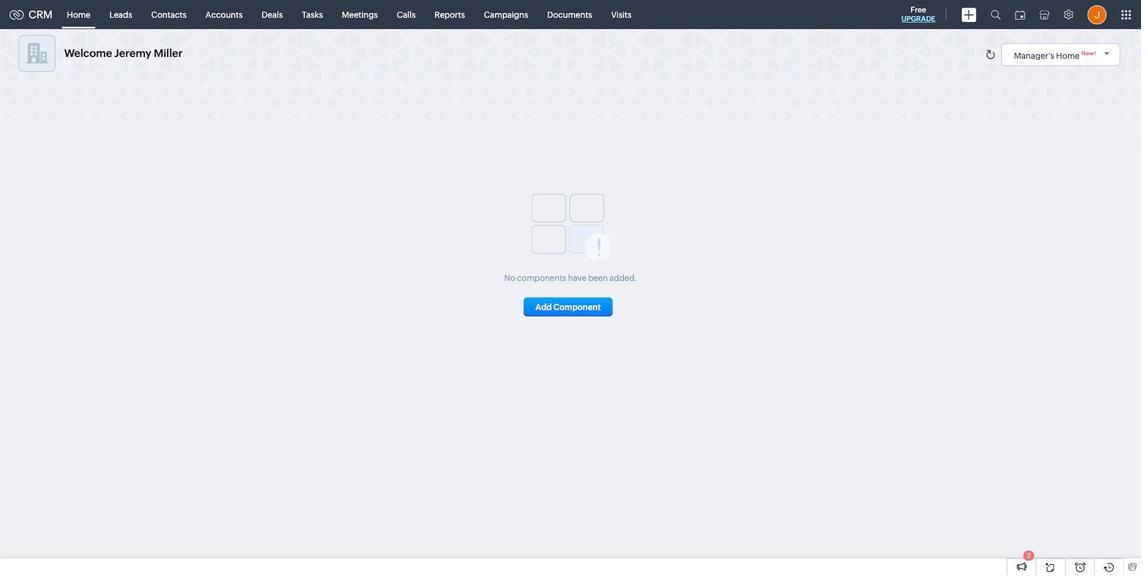 Task type: vqa. For each thing, say whether or not it's contained in the screenshot.
Create Menu icon
yes



Task type: describe. For each thing, give the bounding box(es) containing it.
create menu image
[[962, 7, 977, 22]]



Task type: locate. For each thing, give the bounding box(es) containing it.
search image
[[991, 10, 1001, 20]]

profile element
[[1081, 0, 1114, 29]]

create menu element
[[955, 0, 984, 29]]

logo image
[[10, 10, 24, 19]]

search element
[[984, 0, 1008, 29]]

calendar image
[[1016, 10, 1026, 19]]

profile image
[[1088, 5, 1107, 24]]



